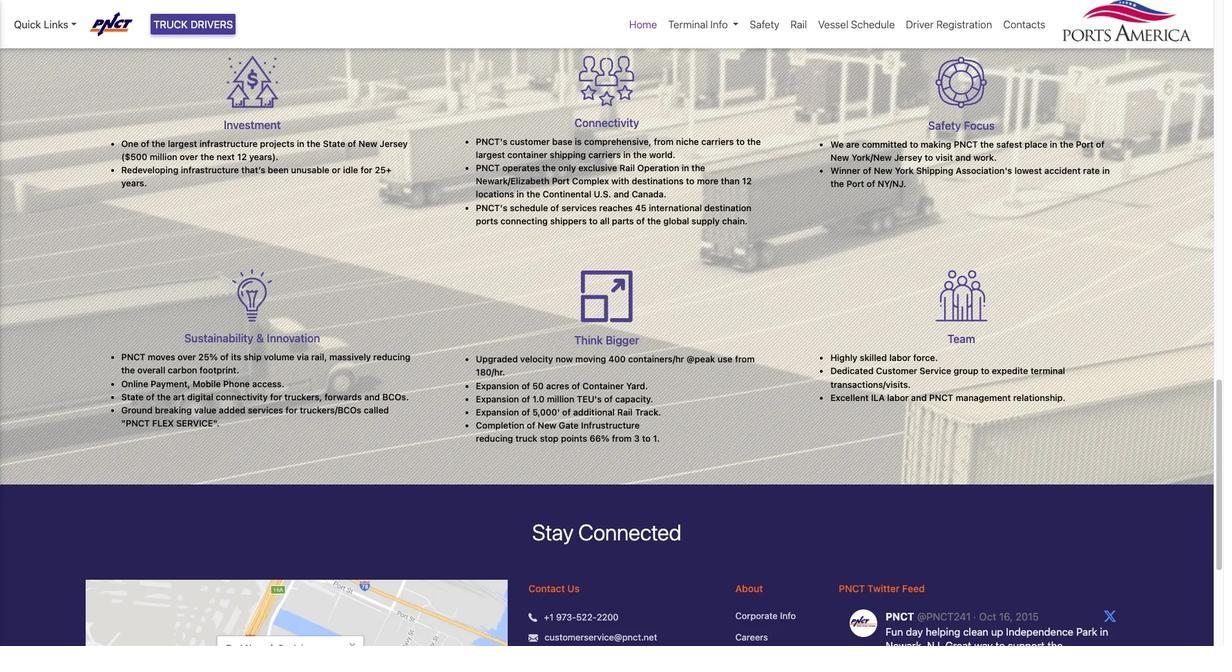 Task type: describe. For each thing, give the bounding box(es) containing it.
45
[[635, 203, 647, 213]]

1 horizontal spatial for
[[286, 406, 298, 416]]

from inside the pnct's customer base is comprehensive, from niche carriers to the largest container shipping carriers in the world. pnct operates the only exclusive rail operation in the newark/elizabeth port complex with destinations to more than 12 locations in the continental u.s. and canada. pnct's schedule of services reaches 45 international destination ports connecting shippers to all parts of the global supply chain.
[[654, 137, 674, 147]]

the right niche
[[747, 137, 761, 147]]

sustainability
[[184, 332, 254, 345]]

additional
[[573, 408, 615, 418]]

that's
[[241, 165, 265, 176]]

york/new
[[852, 153, 892, 163]]

1 horizontal spatial port
[[847, 179, 865, 190]]

online
[[121, 379, 148, 389]]

container
[[508, 150, 548, 160]]

complex
[[572, 176, 609, 187]]

footprint.
[[200, 366, 239, 376]]

3 expansion from the top
[[476, 408, 519, 418]]

now
[[556, 355, 573, 365]]

2 vertical spatial from
[[612, 434, 632, 445]]

track.
[[635, 408, 661, 418]]

of up idle
[[348, 139, 356, 149]]

of down 45
[[637, 216, 645, 227]]

terminal info
[[669, 18, 728, 30]]

12 inside the pnct's customer base is comprehensive, from niche carriers to the largest container shipping carriers in the world. pnct operates the only exclusive rail operation in the newark/elizabeth port complex with destinations to more than 12 locations in the continental u.s. and canada. pnct's schedule of services reaches 45 international destination ports connecting shippers to all parts of the global supply chain.
[[742, 176, 752, 187]]

@peak
[[687, 355, 715, 365]]

velocity
[[520, 355, 553, 365]]

pnct moves over 25% of its ship volume via rail, massively reducing the overall carbon footprint. online payment, mobile phone access. state of the art digital connectivity for truckers, forwards and bcos. ground breaking value added services for truckers/bcos called "pnct flex service".
[[121, 353, 411, 429]]

to inside the highly skilled labor force. dedicated customer service group to expedite terminal transactions/visits. excellent ila labor and pnct management relationship.
[[981, 367, 990, 377]]

the up unusable
[[307, 139, 321, 149]]

new inside one of the largest infrastructure projects in the state of new jersey ($500 million over the next 12 years). redeveloping infrastructure that's been unusable or idle for 25+ years.
[[359, 139, 377, 149]]

truck
[[516, 434, 538, 445]]

ground
[[121, 406, 153, 416]]

the down the winner
[[831, 179, 845, 190]]

of down container
[[604, 394, 613, 405]]

the down 'payment,'
[[157, 392, 171, 403]]

vessel schedule
[[818, 18, 895, 30]]

of up truck
[[527, 421, 536, 431]]

driver registration
[[906, 18, 993, 30]]

safest
[[997, 139, 1023, 150]]

quick
[[14, 18, 41, 30]]

50
[[533, 381, 544, 392]]

state inside one of the largest infrastructure projects in the state of new jersey ($500 million over the next 12 years). redeveloping infrastructure that's been unusable or idle for 25+ years.
[[323, 139, 345, 149]]

locations
[[476, 190, 514, 200]]

ports
[[476, 216, 498, 227]]

of up gate
[[562, 408, 571, 418]]

1.0
[[533, 394, 545, 405]]

pnct inside the highly skilled labor force. dedicated customer service group to expedite terminal transactions/visits. excellent ila labor and pnct management relationship.
[[930, 393, 954, 403]]

twitter
[[868, 583, 900, 595]]

0 vertical spatial labor
[[890, 353, 911, 364]]

think bigger
[[575, 334, 640, 347]]

service".
[[176, 419, 220, 429]]

contact us
[[529, 583, 580, 595]]

0 vertical spatial rail
[[791, 18, 807, 30]]

of right one
[[141, 139, 149, 149]]

services inside the pnct's customer base is comprehensive, from niche carriers to the largest container shipping carriers in the world. pnct operates the only exclusive rail operation in the newark/elizabeth port complex with destinations to more than 12 locations in the continental u.s. and canada. pnct's schedule of services reaches 45 international destination ports connecting shippers to all parts of the global supply chain.
[[562, 203, 597, 213]]

newark/elizabeth
[[476, 176, 550, 187]]

1 pnct's from the top
[[476, 137, 508, 147]]

use
[[718, 355, 733, 365]]

contacts
[[1004, 18, 1046, 30]]

value
[[194, 406, 217, 416]]

canada.
[[632, 190, 667, 200]]

excellent
[[831, 393, 869, 403]]

we are committed to making pnct the safest place in the port of new york/new jersey to visit and work. winner of new york shipping association's lowest accident rate in the port of ny/nj.
[[831, 139, 1110, 190]]

rail inside 'upgraded velocity now moving 400 containers/hr @peak use from 180/hr. expansion of 50 acres of container yard. expansion of 1.0 million teu's of capacity. expansion of 5,000' of additional rail track. completion of new gate infrustructure reducing truck stop points 66% from 3 to 1.'
[[617, 408, 633, 418]]

driver registration link
[[901, 11, 998, 38]]

forwards
[[325, 392, 362, 403]]

ny/nj.
[[878, 179, 907, 190]]

bcos.
[[383, 392, 409, 403]]

stay connected
[[533, 519, 682, 546]]

of up rate
[[1096, 139, 1105, 150]]

to inside 'upgraded velocity now moving 400 containers/hr @peak use from 180/hr. expansion of 50 acres of container yard. expansion of 1.0 million teu's of capacity. expansion of 5,000' of additional rail track. completion of new gate infrustructure reducing truck stop points 66% from 3 to 1.'
[[642, 434, 651, 445]]

info for terminal info
[[711, 18, 728, 30]]

of left "50"
[[522, 381, 530, 392]]

pnct's customer base is comprehensive, from niche carriers to the largest container shipping carriers in the world. pnct operates the only exclusive rail operation in the newark/elizabeth port complex with destinations to more than 12 locations in the continental u.s. and canada. pnct's schedule of services reaches 45 international destination ports connecting shippers to all parts of the global supply chain.
[[476, 137, 761, 227]]

to up shipping
[[925, 153, 934, 163]]

access.
[[252, 379, 285, 389]]

connecting
[[501, 216, 548, 227]]

world.
[[650, 150, 676, 160]]

safety for safety
[[750, 18, 780, 30]]

group
[[954, 367, 979, 377]]

careers
[[736, 633, 768, 644]]

the up more
[[692, 163, 706, 174]]

links
[[44, 18, 68, 30]]

new down we
[[831, 153, 850, 163]]

the left only
[[542, 163, 556, 174]]

for inside one of the largest infrastructure projects in the state of new jersey ($500 million over the next 12 years). redeveloping infrastructure that's been unusable or idle for 25+ years.
[[361, 165, 373, 176]]

973-
[[556, 612, 577, 623]]

connected
[[579, 519, 682, 546]]

of left 1.0 on the bottom left of the page
[[522, 394, 530, 405]]

to left making
[[910, 139, 919, 150]]

"pnct
[[121, 419, 150, 429]]

to left more
[[686, 176, 695, 187]]

points
[[561, 434, 587, 445]]

gate
[[559, 421, 579, 431]]

info for corporate info
[[780, 611, 796, 622]]

idle
[[343, 165, 358, 176]]

exclusive
[[579, 163, 617, 174]]

called
[[364, 406, 389, 416]]

services inside pnct moves over 25% of its ship volume via rail, massively reducing the overall carbon footprint. online payment, mobile phone access. state of the art digital connectivity for truckers, forwards and bcos. ground breaking value added services for truckers/bcos called "pnct flex service".
[[248, 406, 283, 416]]

us
[[568, 583, 580, 595]]

ship
[[244, 353, 262, 363]]

million inside one of the largest infrastructure projects in the state of new jersey ($500 million over the next 12 years). redeveloping infrastructure that's been unusable or idle for 25+ years.
[[150, 152, 177, 162]]

place
[[1025, 139, 1048, 150]]

with
[[612, 176, 630, 187]]

connectivity
[[216, 392, 268, 403]]

522-
[[576, 612, 597, 623]]

shipping
[[916, 166, 954, 176]]

million inside 'upgraded velocity now moving 400 containers/hr @peak use from 180/hr. expansion of 50 acres of container yard. expansion of 1.0 million teu's of capacity. expansion of 5,000' of additional rail track. completion of new gate infrustructure reducing truck stop points 66% from 3 to 1.'
[[547, 394, 575, 405]]

of left ny/nj.
[[867, 179, 876, 190]]

the left global
[[648, 216, 661, 227]]

jersey inside the we are committed to making pnct the safest place in the port of new york/new jersey to visit and work. winner of new york shipping association's lowest accident rate in the port of ny/nj.
[[895, 153, 923, 163]]

of left 5,000'
[[522, 408, 530, 418]]

1 horizontal spatial carriers
[[702, 137, 734, 147]]

and inside the we are committed to making pnct the safest place in the port of new york/new jersey to visit and work. winner of new york shipping association's lowest accident rate in the port of ny/nj.
[[956, 153, 972, 163]]

unusable
[[291, 165, 330, 176]]

and inside pnct moves over 25% of its ship volume via rail, massively reducing the overall carbon footprint. online payment, mobile phone access. state of the art digital connectivity for truckers, forwards and bcos. ground breaking value added services for truckers/bcos called "pnct flex service".
[[364, 392, 380, 403]]

upgraded
[[476, 355, 518, 365]]

($500
[[121, 152, 147, 162]]

safety focus image
[[935, 56, 988, 109]]

projects
[[260, 139, 295, 149]]

to up than
[[736, 137, 745, 147]]

driver
[[906, 18, 934, 30]]

yard.
[[627, 381, 648, 392]]

jersey inside one of the largest infrastructure projects in the state of new jersey ($500 million over the next 12 years). redeveloping infrastructure that's been unusable or idle for 25+ years.
[[380, 139, 408, 149]]

in inside one of the largest infrastructure projects in the state of new jersey ($500 million over the next 12 years). redeveloping infrastructure that's been unusable or idle for 25+ years.
[[297, 139, 305, 149]]

new inside 'upgraded velocity now moving 400 containers/hr @peak use from 180/hr. expansion of 50 acres of container yard. expansion of 1.0 million teu's of capacity. expansion of 5,000' of additional rail track. completion of new gate infrustructure reducing truck stop points 66% from 3 to 1.'
[[538, 421, 557, 431]]

corporate info link
[[736, 610, 818, 624]]

2 pnct's from the top
[[476, 203, 508, 213]]

lowest
[[1015, 166, 1042, 176]]

only
[[558, 163, 576, 174]]

2 horizontal spatial port
[[1076, 139, 1094, 150]]

stay
[[533, 519, 574, 546]]

the up redeveloping
[[152, 139, 166, 149]]

truck
[[153, 18, 188, 30]]

been
[[268, 165, 289, 176]]

safety for safety focus
[[929, 119, 962, 132]]

to left all
[[589, 216, 598, 227]]

new up ny/nj.
[[874, 166, 893, 176]]

art
[[173, 392, 185, 403]]

the left 'next'
[[201, 152, 214, 162]]



Task type: locate. For each thing, give the bounding box(es) containing it.
over inside one of the largest infrastructure projects in the state of new jersey ($500 million over the next 12 years). redeveloping infrastructure that's been unusable or idle for 25+ years.
[[180, 152, 198, 162]]

1 vertical spatial carriers
[[589, 150, 621, 160]]

0 vertical spatial info
[[711, 18, 728, 30]]

new down 5,000'
[[538, 421, 557, 431]]

1 horizontal spatial 12
[[742, 176, 752, 187]]

1 vertical spatial pnct's
[[476, 203, 508, 213]]

0 vertical spatial from
[[654, 137, 674, 147]]

2 vertical spatial for
[[286, 406, 298, 416]]

for down access.
[[270, 392, 282, 403]]

&
[[256, 332, 264, 345]]

corporate info
[[736, 611, 796, 622]]

rail down capacity.
[[617, 408, 633, 418]]

acres
[[546, 381, 569, 392]]

pnct inside the pnct's customer base is comprehensive, from niche carriers to the largest container shipping carriers in the world. pnct operates the only exclusive rail operation in the newark/elizabeth port complex with destinations to more than 12 locations in the continental u.s. and canada. pnct's schedule of services reaches 45 international destination ports connecting shippers to all parts of the global supply chain.
[[476, 163, 500, 174]]

redeveloping
[[121, 165, 179, 176]]

0 horizontal spatial reducing
[[373, 353, 411, 363]]

of up ground
[[146, 392, 155, 403]]

work.
[[974, 153, 997, 163]]

1 horizontal spatial million
[[547, 394, 575, 405]]

reducing
[[373, 353, 411, 363], [476, 434, 513, 445]]

the up the schedule
[[527, 190, 540, 200]]

1 vertical spatial for
[[270, 392, 282, 403]]

2 expansion from the top
[[476, 394, 519, 405]]

registration
[[937, 18, 993, 30]]

completion
[[476, 421, 525, 431]]

port down the winner
[[847, 179, 865, 190]]

largest up operates
[[476, 150, 505, 160]]

to right group
[[981, 367, 990, 377]]

all
[[600, 216, 610, 227]]

1 horizontal spatial jersey
[[895, 153, 923, 163]]

million up redeveloping
[[150, 152, 177, 162]]

0 horizontal spatial million
[[150, 152, 177, 162]]

in right rate
[[1103, 166, 1110, 176]]

0 vertical spatial safety
[[750, 18, 780, 30]]

and right the visit
[[956, 153, 972, 163]]

1.
[[653, 434, 660, 445]]

1 vertical spatial expansion
[[476, 394, 519, 405]]

1 vertical spatial services
[[248, 406, 283, 416]]

of down continental
[[551, 203, 559, 213]]

largest up redeveloping
[[168, 139, 197, 149]]

corporate
[[736, 611, 778, 622]]

1 horizontal spatial reducing
[[476, 434, 513, 445]]

0 horizontal spatial from
[[612, 434, 632, 445]]

0 vertical spatial 12
[[237, 152, 247, 162]]

port up continental
[[552, 176, 570, 187]]

from left the 3 at bottom right
[[612, 434, 632, 445]]

new up 25+ at the left top
[[359, 139, 377, 149]]

0 vertical spatial reducing
[[373, 353, 411, 363]]

0 horizontal spatial info
[[711, 18, 728, 30]]

via
[[297, 353, 309, 363]]

0 vertical spatial over
[[180, 152, 198, 162]]

0 vertical spatial pnct's
[[476, 137, 508, 147]]

york
[[895, 166, 914, 176]]

reaches
[[599, 203, 633, 213]]

rail
[[791, 18, 807, 30], [620, 163, 635, 174], [617, 408, 633, 418]]

customer
[[510, 137, 550, 147]]

1 vertical spatial over
[[178, 353, 196, 363]]

vessel
[[818, 18, 849, 30]]

from right use
[[735, 355, 755, 365]]

pnct down service
[[930, 393, 954, 403]]

largest inside the pnct's customer base is comprehensive, from niche carriers to the largest container shipping carriers in the world. pnct operates the only exclusive rail operation in the newark/elizabeth port complex with destinations to more than 12 locations in the continental u.s. and canada. pnct's schedule of services reaches 45 international destination ports connecting shippers to all parts of the global supply chain.
[[476, 150, 505, 160]]

team image
[[935, 270, 989, 323]]

we
[[831, 139, 844, 150]]

home link
[[624, 11, 663, 38]]

reducing inside pnct moves over 25% of its ship volume via rail, massively reducing the overall carbon footprint. online payment, mobile phone access. state of the art digital connectivity for truckers, forwards and bcos. ground breaking value added services for truckers/bcos called "pnct flex service".
[[373, 353, 411, 363]]

of down york/new
[[863, 166, 872, 176]]

1 vertical spatial 12
[[742, 176, 752, 187]]

0 vertical spatial expansion
[[476, 381, 519, 392]]

and down the with
[[614, 190, 630, 200]]

0 horizontal spatial safety
[[750, 18, 780, 30]]

payment,
[[151, 379, 190, 389]]

in down comprehensive,
[[624, 150, 631, 160]]

safety left "rail" link
[[750, 18, 780, 30]]

1 horizontal spatial state
[[323, 139, 345, 149]]

jersey up york
[[895, 153, 923, 163]]

for down truckers,
[[286, 406, 298, 416]]

truck drivers link
[[151, 14, 236, 35]]

feed
[[903, 583, 925, 595]]

pnct inside the we are committed to making pnct the safest place in the port of new york/new jersey to visit and work. winner of new york shipping association's lowest accident rate in the port of ny/nj.
[[954, 139, 978, 150]]

international
[[649, 203, 702, 213]]

the up online
[[121, 366, 135, 376]]

pnct's down locations
[[476, 203, 508, 213]]

for right idle
[[361, 165, 373, 176]]

the left the world.
[[633, 150, 647, 160]]

1 vertical spatial infrastructure
[[181, 165, 239, 176]]

0 horizontal spatial jersey
[[380, 139, 408, 149]]

infrastructure up 'next'
[[200, 139, 258, 149]]

1 horizontal spatial info
[[780, 611, 796, 622]]

contacts link
[[998, 11, 1051, 38]]

0 vertical spatial jersey
[[380, 139, 408, 149]]

shippers
[[550, 216, 587, 227]]

are
[[846, 139, 860, 150]]

2 vertical spatial rail
[[617, 408, 633, 418]]

1 expansion from the top
[[476, 381, 519, 392]]

1 vertical spatial rail
[[620, 163, 635, 174]]

connectivity image
[[579, 56, 635, 106]]

info
[[711, 18, 728, 30], [780, 611, 796, 622]]

1 vertical spatial info
[[780, 611, 796, 622]]

carriers
[[702, 137, 734, 147], [589, 150, 621, 160]]

shipping
[[550, 150, 586, 160]]

niche
[[676, 137, 699, 147]]

carriers right niche
[[702, 137, 734, 147]]

0 vertical spatial for
[[361, 165, 373, 176]]

dedicated
[[831, 367, 874, 377]]

the up accident
[[1060, 139, 1074, 150]]

think bigger image
[[580, 270, 634, 324]]

destination
[[705, 203, 752, 213]]

state down online
[[121, 392, 144, 403]]

base
[[552, 137, 573, 147]]

vessel schedule link
[[813, 11, 901, 38]]

port up rate
[[1076, 139, 1094, 150]]

bigger
[[606, 334, 640, 347]]

1 horizontal spatial from
[[654, 137, 674, 147]]

from up the world.
[[654, 137, 674, 147]]

labor right ila at the right bottom
[[888, 393, 909, 403]]

visit
[[936, 153, 953, 163]]

jersey up 25+ at the left top
[[380, 139, 408, 149]]

2 horizontal spatial for
[[361, 165, 373, 176]]

moves
[[148, 353, 175, 363]]

pnct down safety focus
[[954, 139, 978, 150]]

1 vertical spatial labor
[[888, 393, 909, 403]]

about
[[736, 583, 763, 595]]

customer
[[876, 367, 918, 377]]

investment image
[[226, 56, 279, 108]]

customerservice@pnct.net link
[[545, 632, 657, 645]]

info up "careers" link
[[780, 611, 796, 622]]

one
[[121, 139, 138, 149]]

pnct up locations
[[476, 163, 500, 174]]

0 horizontal spatial state
[[121, 392, 144, 403]]

0 vertical spatial services
[[562, 203, 597, 213]]

million down acres
[[547, 394, 575, 405]]

think
[[575, 334, 603, 347]]

labor up customer
[[890, 353, 911, 364]]

5,000'
[[533, 408, 560, 418]]

0 horizontal spatial 12
[[237, 152, 247, 162]]

schedule
[[510, 203, 548, 213]]

safety focus
[[929, 119, 995, 132]]

2 horizontal spatial from
[[735, 355, 755, 365]]

its
[[231, 353, 242, 363]]

reducing up bcos.
[[373, 353, 411, 363]]

services down access.
[[248, 406, 283, 416]]

state
[[323, 139, 345, 149], [121, 392, 144, 403]]

to
[[736, 137, 745, 147], [910, 139, 919, 150], [925, 153, 934, 163], [686, 176, 695, 187], [589, 216, 598, 227], [981, 367, 990, 377], [642, 434, 651, 445]]

rail inside the pnct's customer base is comprehensive, from niche carriers to the largest container shipping carriers in the world. pnct operates the only exclusive rail operation in the newark/elizabeth port complex with destinations to more than 12 locations in the continental u.s. and canada. pnct's schedule of services reaches 45 international destination ports connecting shippers to all parts of the global supply chain.
[[620, 163, 635, 174]]

safety link
[[745, 11, 785, 38]]

flex
[[152, 419, 174, 429]]

1 horizontal spatial safety
[[929, 119, 962, 132]]

rail up the with
[[620, 163, 635, 174]]

operation
[[638, 163, 680, 174]]

12 inside one of the largest infrastructure projects in the state of new jersey ($500 million over the next 12 years). redeveloping infrastructure that's been unusable or idle for 25+ years.
[[237, 152, 247, 162]]

port inside the pnct's customer base is comprehensive, from niche carriers to the largest container shipping carriers in the world. pnct operates the only exclusive rail operation in the newark/elizabeth port complex with destinations to more than 12 locations in the continental u.s. and canada. pnct's schedule of services reaches 45 international destination ports connecting shippers to all parts of the global supply chain.
[[552, 176, 570, 187]]

0 vertical spatial largest
[[168, 139, 197, 149]]

over inside pnct moves over 25% of its ship volume via rail, massively reducing the overall carbon footprint. online payment, mobile phone access. state of the art digital connectivity for truckers, forwards and bcos. ground breaking value added services for truckers/bcos called "pnct flex service".
[[178, 353, 196, 363]]

0 horizontal spatial for
[[270, 392, 282, 403]]

new
[[359, 139, 377, 149], [831, 153, 850, 163], [874, 166, 893, 176], [538, 421, 557, 431]]

1 vertical spatial state
[[121, 392, 144, 403]]

0 horizontal spatial carriers
[[589, 150, 621, 160]]

to right the 3 at bottom right
[[642, 434, 651, 445]]

port
[[1076, 139, 1094, 150], [552, 176, 570, 187], [847, 179, 865, 190]]

force.
[[914, 353, 938, 364]]

in
[[297, 139, 305, 149], [1050, 139, 1058, 150], [624, 150, 631, 160], [682, 163, 690, 174], [1103, 166, 1110, 176], [517, 190, 524, 200]]

over up carbon
[[178, 353, 196, 363]]

state up or
[[323, 139, 345, 149]]

over left 'next'
[[180, 152, 198, 162]]

pnct twitter feed
[[839, 583, 925, 595]]

over
[[180, 152, 198, 162], [178, 353, 196, 363]]

volume
[[264, 353, 295, 363]]

0 horizontal spatial port
[[552, 176, 570, 187]]

careers link
[[736, 632, 818, 645]]

1 horizontal spatial services
[[562, 203, 597, 213]]

innovation
[[267, 332, 320, 345]]

in down niche
[[682, 163, 690, 174]]

service
[[920, 367, 952, 377]]

12 right than
[[742, 176, 752, 187]]

million
[[150, 152, 177, 162], [547, 394, 575, 405]]

rail right safety link
[[791, 18, 807, 30]]

1 vertical spatial largest
[[476, 150, 505, 160]]

1 vertical spatial from
[[735, 355, 755, 365]]

services up shippers
[[562, 203, 597, 213]]

one of the largest infrastructure projects in the state of new jersey ($500 million over the next 12 years). redeveloping infrastructure that's been unusable or idle for 25+ years.
[[121, 139, 408, 189]]

schedule
[[851, 18, 895, 30]]

in down newark/elizabeth
[[517, 190, 524, 200]]

1 vertical spatial million
[[547, 394, 575, 405]]

12 right 'next'
[[237, 152, 247, 162]]

in right place
[[1050, 139, 1058, 150]]

0 vertical spatial carriers
[[702, 137, 734, 147]]

moving
[[576, 355, 606, 365]]

overall
[[137, 366, 165, 376]]

state inside pnct moves over 25% of its ship volume via rail, massively reducing the overall carbon footprint. online payment, mobile phone access. state of the art digital connectivity for truckers, forwards and bcos. ground breaking value added services for truckers/bcos called "pnct flex service".
[[121, 392, 144, 403]]

container
[[583, 381, 624, 392]]

focus
[[964, 119, 995, 132]]

1 vertical spatial reducing
[[476, 434, 513, 445]]

0 vertical spatial million
[[150, 152, 177, 162]]

info right the terminal
[[711, 18, 728, 30]]

teu's
[[577, 394, 602, 405]]

breaking
[[155, 406, 192, 416]]

largest inside one of the largest infrastructure projects in the state of new jersey ($500 million over the next 12 years). redeveloping infrastructure that's been unusable or idle for 25+ years.
[[168, 139, 197, 149]]

1 vertical spatial safety
[[929, 119, 962, 132]]

association's
[[956, 166, 1013, 176]]

0 vertical spatial state
[[323, 139, 345, 149]]

reducing inside 'upgraded velocity now moving 400 containers/hr @peak use from 180/hr. expansion of 50 acres of container yard. expansion of 1.0 million teu's of capacity. expansion of 5,000' of additional rail track. completion of new gate infrustructure reducing truck stop points 66% from 3 to 1.'
[[476, 434, 513, 445]]

0 horizontal spatial largest
[[168, 139, 197, 149]]

2 vertical spatial expansion
[[476, 408, 519, 418]]

0 horizontal spatial services
[[248, 406, 283, 416]]

investment
[[224, 119, 281, 131]]

and up called
[[364, 392, 380, 403]]

safety up making
[[929, 119, 962, 132]]

of left its
[[220, 353, 229, 363]]

0 vertical spatial infrastructure
[[200, 139, 258, 149]]

infrastructure down 'next'
[[181, 165, 239, 176]]

phone
[[223, 379, 250, 389]]

customerservice@pnct.net
[[545, 633, 657, 644]]

of right acres
[[572, 381, 580, 392]]

infrastructure
[[200, 139, 258, 149], [181, 165, 239, 176]]

sustainability & innovation image
[[232, 270, 272, 322]]

and down service
[[911, 393, 927, 403]]

pnct's left customer
[[476, 137, 508, 147]]

pnct left 'twitter'
[[839, 583, 865, 595]]

transactions/visits.
[[831, 380, 911, 390]]

1 vertical spatial jersey
[[895, 153, 923, 163]]

in right projects
[[297, 139, 305, 149]]

1 horizontal spatial largest
[[476, 150, 505, 160]]

25+
[[375, 165, 392, 176]]

pnct up overall
[[121, 353, 145, 363]]

the up work.
[[981, 139, 994, 150]]

and inside the highly skilled labor force. dedicated customer service group to expedite terminal transactions/visits. excellent ila labor and pnct management relationship.
[[911, 393, 927, 403]]

and inside the pnct's customer base is comprehensive, from niche carriers to the largest container shipping carriers in the world. pnct operates the only exclusive rail operation in the newark/elizabeth port complex with destinations to more than 12 locations in the continental u.s. and canada. pnct's schedule of services reaches 45 international destination ports connecting shippers to all parts of the global supply chain.
[[614, 190, 630, 200]]

pnct inside pnct moves over 25% of its ship volume via rail, massively reducing the overall carbon footprint. online payment, mobile phone access. state of the art digital connectivity for truckers, forwards and bcos. ground breaking value added services for truckers/bcos called "pnct flex service".
[[121, 353, 145, 363]]

reducing down completion at the left of page
[[476, 434, 513, 445]]

66%
[[590, 434, 610, 445]]

sustainability & innovation
[[184, 332, 320, 345]]

carriers up the exclusive
[[589, 150, 621, 160]]



Task type: vqa. For each thing, say whether or not it's contained in the screenshot.
reducing to the right
yes



